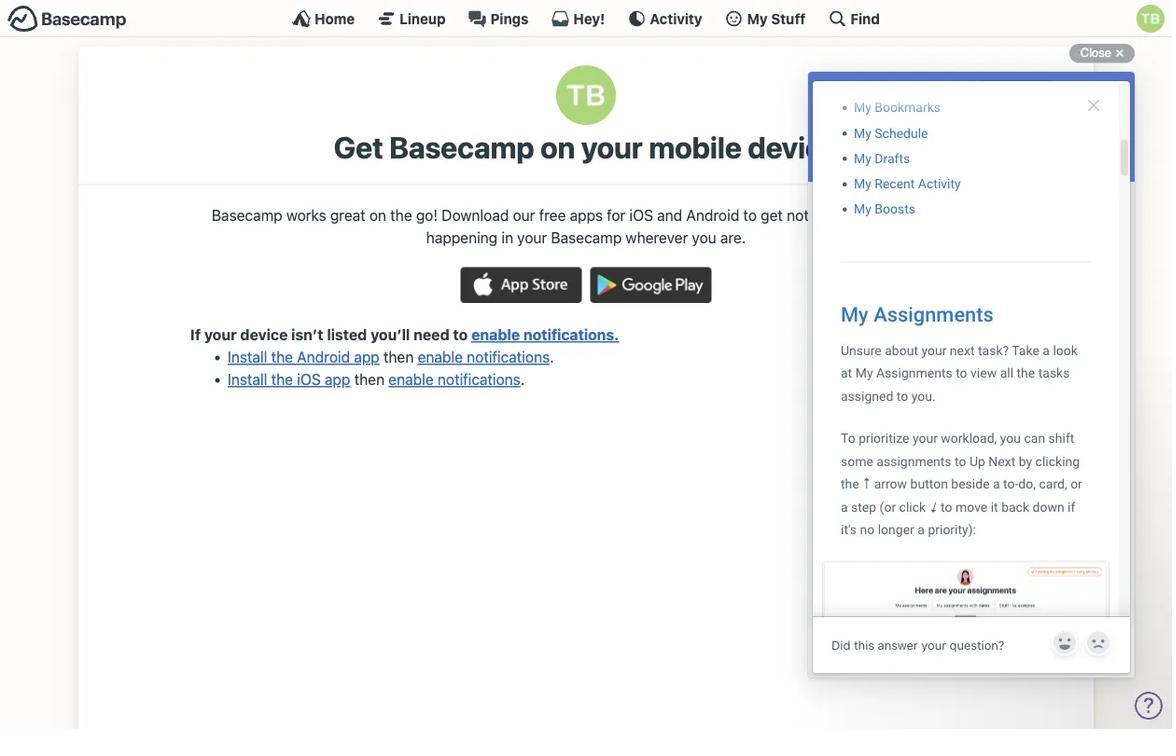 Task type: vqa. For each thing, say whether or not it's contained in the screenshot.
View change log link
no



Task type: describe. For each thing, give the bounding box(es) containing it.
1 install from the top
[[228, 349, 267, 366]]

1 vertical spatial then
[[354, 371, 385, 389]]

activity link
[[628, 9, 702, 28]]

about
[[874, 206, 913, 224]]

0 horizontal spatial app
[[325, 371, 350, 389]]

switch accounts image
[[7, 5, 127, 34]]

enable notifications link for install the android app
[[418, 349, 550, 366]]

2 horizontal spatial your
[[581, 130, 643, 165]]

2 vertical spatial the
[[271, 371, 293, 389]]

you
[[692, 229, 717, 246]]

lineup link
[[377, 9, 446, 28]]

enable notifications. link
[[472, 326, 619, 344]]

enable notifications link for install the ios app
[[389, 371, 521, 389]]

0 vertical spatial then
[[384, 349, 414, 366]]

device inside if your device isn't listed you'll need to enable notifications. install the android app then enable notifications . install the ios app then enable notifications .
[[240, 326, 288, 344]]

you'll
[[371, 326, 410, 344]]

get basecamp on your mobile device
[[334, 130, 839, 165]]

ios inside basecamp works great on the go! download our free apps for ios and android to get notifications about what's happening in your basecamp wherever you are.
[[630, 206, 653, 224]]

the inside basecamp works great on the go! download our free apps for ios and android to get notifications about what's happening in your basecamp wherever you are.
[[390, 206, 412, 224]]

2 vertical spatial notifications
[[438, 371, 521, 389]]

android inside if your device isn't listed you'll need to enable notifications. install the android app then enable notifications . install the ios app then enable notifications .
[[297, 349, 350, 366]]

my
[[747, 10, 768, 27]]

apps
[[570, 206, 603, 224]]

hey! button
[[551, 9, 605, 28]]

0 vertical spatial enable
[[472, 326, 520, 344]]

stuff
[[771, 10, 806, 27]]

2 vertical spatial enable
[[389, 371, 434, 389]]

2 vertical spatial basecamp
[[551, 229, 622, 246]]

1 vertical spatial enable
[[418, 349, 463, 366]]

what's
[[917, 206, 961, 224]]

0 horizontal spatial tim burton image
[[556, 65, 616, 125]]

find button
[[828, 9, 880, 28]]

0 vertical spatial tim burton image
[[1137, 5, 1165, 33]]

are.
[[721, 229, 746, 246]]

in
[[502, 229, 513, 246]]

1 vertical spatial the
[[271, 349, 293, 366]]

wherever
[[626, 229, 688, 246]]

main element
[[0, 0, 1172, 37]]

install the android app link
[[228, 349, 380, 366]]

0 vertical spatial app
[[354, 349, 380, 366]]

install the ios app link
[[228, 371, 350, 389]]

get
[[334, 130, 383, 165]]

get
[[761, 206, 783, 224]]

great
[[330, 206, 366, 224]]



Task type: locate. For each thing, give the bounding box(es) containing it.
my stuff button
[[725, 9, 806, 28]]

notifications for .
[[467, 349, 550, 366]]

1 horizontal spatial basecamp
[[389, 130, 534, 165]]

basecamp down apps
[[551, 229, 622, 246]]

1 vertical spatial on
[[369, 206, 386, 224]]

basecamp left works
[[212, 206, 282, 224]]

ios right for
[[630, 206, 653, 224]]

install
[[228, 349, 267, 366], [228, 371, 267, 389]]

basecamp
[[389, 130, 534, 165], [212, 206, 282, 224], [551, 229, 622, 246]]

0 horizontal spatial on
[[369, 206, 386, 224]]

your right if
[[204, 326, 237, 344]]

download on the app store image
[[461, 267, 582, 303]]

2 install from the top
[[228, 371, 267, 389]]

home
[[315, 10, 355, 27]]

0 horizontal spatial .
[[521, 371, 525, 389]]

0 vertical spatial enable notifications link
[[418, 349, 550, 366]]

the left go!
[[390, 206, 412, 224]]

our
[[513, 206, 535, 224]]

then
[[384, 349, 414, 366], [354, 371, 385, 389]]

find
[[851, 10, 880, 27]]

1 vertical spatial to
[[453, 326, 468, 344]]

for
[[607, 206, 626, 224]]

to
[[743, 206, 757, 224], [453, 326, 468, 344]]

0 horizontal spatial your
[[204, 326, 237, 344]]

0 horizontal spatial to
[[453, 326, 468, 344]]

android down isn't
[[297, 349, 350, 366]]

your inside basecamp works great on the go! download our free apps for ios and android to get notifications about what's happening in your basecamp wherever you are.
[[517, 229, 547, 246]]

1 horizontal spatial device
[[748, 130, 839, 165]]

1 horizontal spatial your
[[517, 229, 547, 246]]

your down our
[[517, 229, 547, 246]]

1 horizontal spatial .
[[550, 349, 554, 366]]

ios
[[630, 206, 653, 224], [297, 371, 321, 389]]

if your device isn't listed you'll need to enable notifications. install the android app then enable notifications . install the ios app then enable notifications .
[[190, 326, 619, 389]]

tim burton image
[[1137, 5, 1165, 33], [556, 65, 616, 125]]

mobile
[[649, 130, 742, 165]]

device left isn't
[[240, 326, 288, 344]]

your up for
[[581, 130, 643, 165]]

on right great
[[369, 206, 386, 224]]

and
[[657, 206, 683, 224]]

1 horizontal spatial tim burton image
[[1137, 5, 1165, 33]]

the up install the ios app link
[[271, 349, 293, 366]]

on up free
[[540, 130, 575, 165]]

2 horizontal spatial basecamp
[[551, 229, 622, 246]]

to inside if your device isn't listed you'll need to enable notifications. install the android app then enable notifications . install the ios app then enable notifications .
[[453, 326, 468, 344]]

1 vertical spatial enable notifications link
[[389, 371, 521, 389]]

1 horizontal spatial on
[[540, 130, 575, 165]]

notifications for about
[[787, 206, 870, 224]]

to inside basecamp works great on the go! download our free apps for ios and android to get notifications about what's happening in your basecamp wherever you are.
[[743, 206, 757, 224]]

enable
[[472, 326, 520, 344], [418, 349, 463, 366], [389, 371, 434, 389]]

pings
[[491, 10, 529, 27]]

0 vertical spatial .
[[550, 349, 554, 366]]

notifications right the get
[[787, 206, 870, 224]]

pings button
[[468, 9, 529, 28]]

the down install the android app link
[[271, 371, 293, 389]]

app
[[354, 349, 380, 366], [325, 371, 350, 389]]

device
[[748, 130, 839, 165], [240, 326, 288, 344]]

1 horizontal spatial android
[[687, 206, 740, 224]]

basecamp works great on the go! download our free apps for ios and android to get notifications about what's happening in your basecamp wherever you are.
[[212, 206, 961, 246]]

my stuff
[[747, 10, 806, 27]]

1 vertical spatial notifications
[[467, 349, 550, 366]]

0 horizontal spatial android
[[297, 349, 350, 366]]

0 vertical spatial install
[[228, 349, 267, 366]]

need
[[414, 326, 450, 344]]

download
[[442, 206, 509, 224]]

1 vertical spatial ios
[[297, 371, 321, 389]]

cross small image
[[1109, 42, 1131, 64]]

works
[[286, 206, 326, 224]]

lineup
[[400, 10, 446, 27]]

ios down install the android app link
[[297, 371, 321, 389]]

0 vertical spatial ios
[[630, 206, 653, 224]]

0 vertical spatial your
[[581, 130, 643, 165]]

1 vertical spatial install
[[228, 371, 267, 389]]

device up the get
[[748, 130, 839, 165]]

notifications inside basecamp works great on the go! download our free apps for ios and android to get notifications about what's happening in your basecamp wherever you are.
[[787, 206, 870, 224]]

on
[[540, 130, 575, 165], [369, 206, 386, 224]]

basecamp up download
[[389, 130, 534, 165]]

your inside if your device isn't listed you'll need to enable notifications. install the android app then enable notifications . install the ios app then enable notifications .
[[204, 326, 237, 344]]

0 vertical spatial android
[[687, 206, 740, 224]]

1 vertical spatial basecamp
[[212, 206, 282, 224]]

android
[[687, 206, 740, 224], [297, 349, 350, 366]]

home link
[[292, 9, 355, 28]]

0 horizontal spatial basecamp
[[212, 206, 282, 224]]

0 vertical spatial the
[[390, 206, 412, 224]]

happening
[[426, 229, 498, 246]]

install down install the android app link
[[228, 371, 267, 389]]

install up install the ios app link
[[228, 349, 267, 366]]

0 horizontal spatial device
[[240, 326, 288, 344]]

1 vertical spatial tim burton image
[[556, 65, 616, 125]]

.
[[550, 349, 554, 366], [521, 371, 525, 389]]

0 vertical spatial on
[[540, 130, 575, 165]]

android inside basecamp works great on the go! download our free apps for ios and android to get notifications about what's happening in your basecamp wherever you are.
[[687, 206, 740, 224]]

download on the play store image
[[590, 267, 712, 303]]

listed
[[327, 326, 367, 344]]

app down listed
[[354, 349, 380, 366]]

2 vertical spatial your
[[204, 326, 237, 344]]

android up you
[[687, 206, 740, 224]]

on inside basecamp works great on the go! download our free apps for ios and android to get notifications about what's happening in your basecamp wherever you are.
[[369, 206, 386, 224]]

app down install the android app link
[[325, 371, 350, 389]]

1 vertical spatial android
[[297, 349, 350, 366]]

go!
[[416, 206, 438, 224]]

1 horizontal spatial app
[[354, 349, 380, 366]]

1 vertical spatial device
[[240, 326, 288, 344]]

notifications
[[787, 206, 870, 224], [467, 349, 550, 366], [438, 371, 521, 389]]

your
[[581, 130, 643, 165], [517, 229, 547, 246], [204, 326, 237, 344]]

close
[[1081, 46, 1112, 60]]

ios inside if your device isn't listed you'll need to enable notifications. install the android app then enable notifications . install the ios app then enable notifications .
[[297, 371, 321, 389]]

activity
[[650, 10, 702, 27]]

the
[[390, 206, 412, 224], [271, 349, 293, 366], [271, 371, 293, 389]]

0 horizontal spatial ios
[[297, 371, 321, 389]]

0 vertical spatial device
[[748, 130, 839, 165]]

notifications down need
[[438, 371, 521, 389]]

to right need
[[453, 326, 468, 344]]

1 vertical spatial .
[[521, 371, 525, 389]]

cross small image
[[1109, 42, 1131, 64]]

to left the get
[[743, 206, 757, 224]]

hey!
[[574, 10, 605, 27]]

isn't
[[291, 326, 323, 344]]

1 horizontal spatial to
[[743, 206, 757, 224]]

notifications down 'enable notifications.' link
[[467, 349, 550, 366]]

close button
[[1069, 42, 1135, 64]]

0 vertical spatial basecamp
[[389, 130, 534, 165]]

0 vertical spatial notifications
[[787, 206, 870, 224]]

1 horizontal spatial ios
[[630, 206, 653, 224]]

1 vertical spatial app
[[325, 371, 350, 389]]

0 vertical spatial to
[[743, 206, 757, 224]]

enable notifications link
[[418, 349, 550, 366], [389, 371, 521, 389]]

1 vertical spatial your
[[517, 229, 547, 246]]

if
[[190, 326, 201, 344]]

free
[[539, 206, 566, 224]]

notifications.
[[524, 326, 619, 344]]



